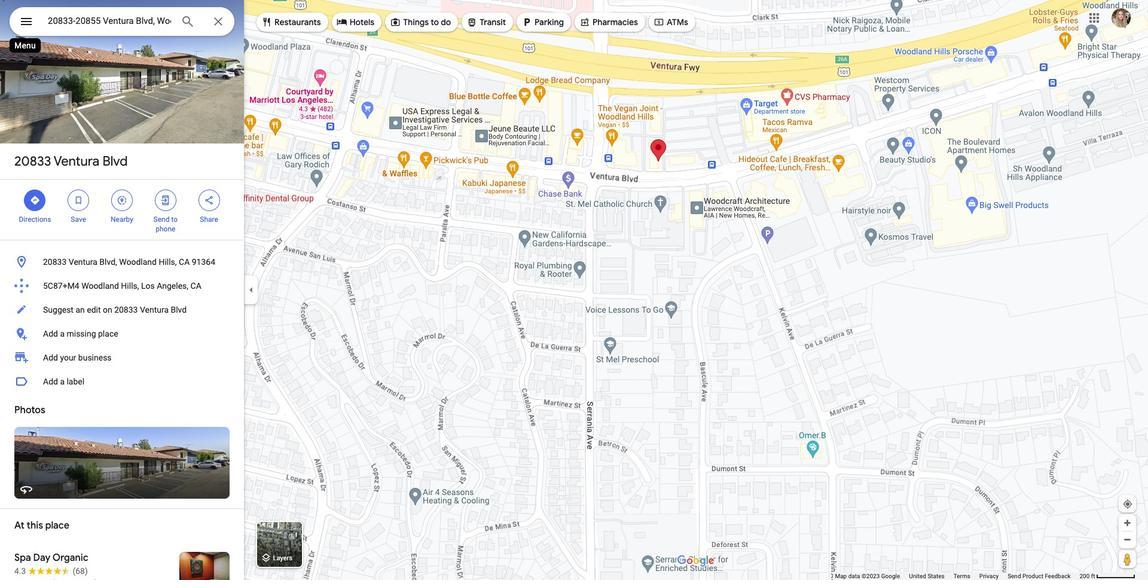 Task type: describe. For each thing, give the bounding box(es) containing it.
privacy
[[980, 573, 999, 580]]

 atms
[[654, 16, 688, 29]]

 pharmacies
[[580, 16, 638, 29]]

phone
[[156, 225, 175, 233]]

restaurants
[[275, 17, 321, 28]]

5c87+m4 woodland hills, los angeles, ca button
[[0, 274, 244, 298]]


[[580, 16, 590, 29]]

add for add a label
[[43, 377, 58, 386]]

add a label
[[43, 377, 84, 386]]

missing
[[67, 329, 96, 339]]


[[117, 194, 127, 207]]

at this place
[[14, 520, 69, 532]]

united states
[[909, 573, 945, 580]]

save
[[71, 215, 86, 224]]

spa day organic
[[14, 552, 88, 564]]

google
[[882, 573, 900, 580]]

a for label
[[60, 377, 65, 386]]

hills, inside 5c87+m4 woodland hills, los angeles, ca button
[[121, 281, 139, 291]]

none field inside 20833-20855 ventura blvd, woodland hills, ca 91364 "field"
[[48, 14, 171, 28]]

product
[[1023, 573, 1044, 580]]

place inside button
[[98, 329, 118, 339]]

20833 ventura blvd, woodland hills, ca 91364
[[43, 257, 215, 267]]

ventura for blvd,
[[69, 257, 97, 267]]

actions for 20833 ventura blvd region
[[0, 180, 244, 240]]

your
[[60, 353, 76, 363]]

edit
[[87, 305, 101, 315]]

spa
[[14, 552, 31, 564]]

20833-20855 Ventura Blvd, Woodland Hills, CA 91364 field
[[10, 7, 234, 36]]

 things to do
[[390, 16, 451, 29]]

photos
[[14, 404, 45, 416]]

send product feedback
[[1008, 573, 1071, 580]]

map data ©2023 google
[[835, 573, 900, 580]]

add a label button
[[0, 370, 244, 394]]

suggest an edit on 20833 ventura blvd
[[43, 305, 187, 315]]

ventura inside button
[[140, 305, 169, 315]]

0 vertical spatial blvd
[[103, 153, 128, 170]]

los
[[141, 281, 155, 291]]

ca for angeles,
[[191, 281, 201, 291]]

 restaurants
[[261, 16, 321, 29]]

zoom in image
[[1123, 519, 1132, 528]]

things
[[403, 17, 429, 28]]


[[522, 16, 532, 29]]

ca for hills,
[[179, 257, 190, 267]]

layers
[[273, 555, 292, 563]]

20833 for 20833 ventura blvd
[[14, 153, 51, 170]]

data
[[849, 573, 860, 580]]

20833 ventura blvd main content
[[0, 0, 244, 580]]

add a missing place
[[43, 329, 118, 339]]


[[160, 194, 171, 207]]

directions
[[19, 215, 51, 224]]

atms
[[667, 17, 688, 28]]

suggest an edit on 20833 ventura blvd button
[[0, 298, 244, 322]]

day
[[33, 552, 50, 564]]

hotels
[[350, 17, 375, 28]]

google maps element
[[0, 0, 1149, 580]]

organic
[[52, 552, 88, 564]]

200 ft button
[[1080, 573, 1136, 580]]

blvd,
[[100, 257, 117, 267]]

send product feedback button
[[1008, 572, 1071, 580]]

add your business
[[43, 353, 112, 363]]

a for missing
[[60, 329, 65, 339]]

4.3 stars 68 reviews image
[[14, 565, 88, 577]]


[[654, 16, 665, 29]]

add for add your business
[[43, 353, 58, 363]]

5c87+m4 woodland hills, los angeles, ca
[[43, 281, 201, 291]]

woodland inside 20833 ventura blvd, woodland hills, ca 91364 button
[[119, 257, 157, 267]]


[[204, 194, 214, 207]]

label
[[67, 377, 84, 386]]

0 horizontal spatial place
[[45, 520, 69, 532]]

united states button
[[909, 572, 945, 580]]



Task type: vqa. For each thing, say whether or not it's contained in the screenshot.
a in button
yes



Task type: locate. For each thing, give the bounding box(es) containing it.
2 vertical spatial ventura
[[140, 305, 169, 315]]

 transit
[[467, 16, 506, 29]]

1 horizontal spatial send
[[1008, 573, 1021, 580]]

hills, inside 20833 ventura blvd, woodland hills, ca 91364 button
[[159, 257, 177, 267]]

add your business link
[[0, 346, 244, 370]]

ventura for blvd
[[54, 153, 99, 170]]

1 horizontal spatial blvd
[[171, 305, 187, 315]]

angeles,
[[157, 281, 188, 291]]

to inside send to phone
[[171, 215, 178, 224]]

send up phone
[[153, 215, 170, 224]]

send inside send to phone
[[153, 215, 170, 224]]

1 vertical spatial to
[[171, 215, 178, 224]]

 button
[[10, 7, 43, 38]]

nearby
[[111, 215, 133, 224]]

place right this
[[45, 520, 69, 532]]

place down on
[[98, 329, 118, 339]]

1 vertical spatial a
[[60, 377, 65, 386]]

woodland up los
[[119, 257, 157, 267]]

map
[[835, 573, 847, 580]]

ventura down los
[[140, 305, 169, 315]]

a
[[60, 329, 65, 339], [60, 377, 65, 386]]

zoom out image
[[1123, 535, 1132, 544]]

0 horizontal spatial hills,
[[121, 281, 139, 291]]

0 horizontal spatial woodland
[[81, 281, 119, 291]]

1 vertical spatial hills,
[[121, 281, 139, 291]]

woodland up edit
[[81, 281, 119, 291]]

on
[[103, 305, 112, 315]]

send inside send product feedback button
[[1008, 573, 1021, 580]]

ca inside button
[[191, 281, 201, 291]]

2 add from the top
[[43, 353, 58, 363]]

20833 up 
[[14, 153, 51, 170]]

add inside 'add a label' button
[[43, 377, 58, 386]]

send for send product feedback
[[1008, 573, 1021, 580]]

show your location image
[[1123, 499, 1134, 510]]


[[30, 194, 40, 207]]

1 horizontal spatial hills,
[[159, 257, 177, 267]]

woodland
[[119, 257, 157, 267], [81, 281, 119, 291]]

20833
[[14, 153, 51, 170], [43, 257, 67, 267], [114, 305, 138, 315]]

add left label
[[43, 377, 58, 386]]

ventura
[[54, 153, 99, 170], [69, 257, 97, 267], [140, 305, 169, 315]]

(68)
[[73, 566, 88, 576]]

1 vertical spatial 20833
[[43, 257, 67, 267]]

0 vertical spatial to
[[431, 17, 439, 28]]

send
[[153, 215, 170, 224], [1008, 573, 1021, 580]]

footer containing map data ©2023 google
[[835, 572, 1080, 580]]

show street view coverage image
[[1119, 550, 1137, 568]]


[[467, 16, 478, 29]]

at
[[14, 520, 24, 532]]

200 ft
[[1080, 573, 1096, 580]]

2 vertical spatial 20833
[[114, 305, 138, 315]]

parking
[[535, 17, 564, 28]]

add left your
[[43, 353, 58, 363]]

place
[[98, 329, 118, 339], [45, 520, 69, 532]]

to
[[431, 17, 439, 28], [171, 215, 178, 224]]

0 vertical spatial 20833
[[14, 153, 51, 170]]

footer
[[835, 572, 1080, 580]]


[[337, 16, 347, 29]]

terms
[[954, 573, 971, 580]]

send for send to phone
[[153, 215, 170, 224]]


[[390, 16, 401, 29]]

blvd inside button
[[171, 305, 187, 315]]

20833 ventura blvd, woodland hills, ca 91364 button
[[0, 250, 244, 274]]

0 vertical spatial ca
[[179, 257, 190, 267]]

20833 inside 20833 ventura blvd, woodland hills, ca 91364 button
[[43, 257, 67, 267]]

collapse side panel image
[[245, 284, 258, 297]]

united
[[909, 573, 927, 580]]

add for add a missing place
[[43, 329, 58, 339]]


[[73, 194, 84, 207]]

ventura up 
[[54, 153, 99, 170]]

0 horizontal spatial send
[[153, 215, 170, 224]]

blvd
[[103, 153, 128, 170], [171, 305, 187, 315]]

0 horizontal spatial blvd
[[103, 153, 128, 170]]

ca inside button
[[179, 257, 190, 267]]

ventura left blvd,
[[69, 257, 97, 267]]

business
[[78, 353, 112, 363]]

terms button
[[954, 572, 971, 580]]

20833 for 20833 ventura blvd, woodland hills, ca 91364
[[43, 257, 67, 267]]

hills,
[[159, 257, 177, 267], [121, 281, 139, 291]]

share
[[200, 215, 218, 224]]

0 vertical spatial send
[[153, 215, 170, 224]]


[[261, 16, 272, 29]]

0 horizontal spatial to
[[171, 215, 178, 224]]

 parking
[[522, 16, 564, 29]]

add down suggest
[[43, 329, 58, 339]]

send left product
[[1008, 573, 1021, 580]]

1 vertical spatial send
[[1008, 573, 1021, 580]]

add
[[43, 329, 58, 339], [43, 353, 58, 363], [43, 377, 58, 386]]

ca right angeles,
[[191, 281, 201, 291]]

20833 up 5c87+m4
[[43, 257, 67, 267]]

91364
[[192, 257, 215, 267]]

transit
[[480, 17, 506, 28]]

footer inside google maps element
[[835, 572, 1080, 580]]

 search field
[[10, 7, 234, 38]]

hills, up angeles,
[[159, 257, 177, 267]]

states
[[928, 573, 945, 580]]

3 add from the top
[[43, 377, 58, 386]]

1 horizontal spatial place
[[98, 329, 118, 339]]

1 vertical spatial woodland
[[81, 281, 119, 291]]

ventura inside button
[[69, 257, 97, 267]]

this
[[27, 520, 43, 532]]

1 add from the top
[[43, 329, 58, 339]]

0 vertical spatial woodland
[[119, 257, 157, 267]]

privacy button
[[980, 572, 999, 580]]

hills, left los
[[121, 281, 139, 291]]

1 horizontal spatial to
[[431, 17, 439, 28]]

a left missing
[[60, 329, 65, 339]]

1 vertical spatial add
[[43, 353, 58, 363]]

0 vertical spatial ventura
[[54, 153, 99, 170]]

send to phone
[[153, 215, 178, 233]]

1 horizontal spatial ca
[[191, 281, 201, 291]]

©2023
[[862, 573, 880, 580]]

add a missing place button
[[0, 322, 244, 346]]

0 vertical spatial hills,
[[159, 257, 177, 267]]

0 vertical spatial a
[[60, 329, 65, 339]]

20833 ventura blvd
[[14, 153, 128, 170]]

pharmacies
[[593, 17, 638, 28]]

5c87+m4
[[43, 281, 79, 291]]

2 a from the top
[[60, 377, 65, 386]]

add inside add your business link
[[43, 353, 58, 363]]

2 vertical spatial add
[[43, 377, 58, 386]]

0 vertical spatial place
[[98, 329, 118, 339]]

do
[[441, 17, 451, 28]]

1 vertical spatial blvd
[[171, 305, 187, 315]]

0 horizontal spatial ca
[[179, 257, 190, 267]]

1 vertical spatial ventura
[[69, 257, 97, 267]]

20833 right on
[[114, 305, 138, 315]]

to left do
[[431, 17, 439, 28]]

to inside  things to do
[[431, 17, 439, 28]]


[[19, 13, 33, 30]]

1 vertical spatial place
[[45, 520, 69, 532]]

ft
[[1092, 573, 1096, 580]]

1 vertical spatial ca
[[191, 281, 201, 291]]

0 vertical spatial add
[[43, 329, 58, 339]]

1 horizontal spatial woodland
[[119, 257, 157, 267]]

a left label
[[60, 377, 65, 386]]

woodland inside 5c87+m4 woodland hills, los angeles, ca button
[[81, 281, 119, 291]]

suggest
[[43, 305, 74, 315]]

blvd down angeles,
[[171, 305, 187, 315]]

to up phone
[[171, 215, 178, 224]]

1 a from the top
[[60, 329, 65, 339]]

ca left 91364 in the left of the page
[[179, 257, 190, 267]]

 hotels
[[337, 16, 375, 29]]

None field
[[48, 14, 171, 28]]

ca
[[179, 257, 190, 267], [191, 281, 201, 291]]

an
[[76, 305, 85, 315]]

20833 inside "suggest an edit on 20833 ventura blvd" button
[[114, 305, 138, 315]]

4.3
[[14, 566, 26, 576]]

blvd up 
[[103, 153, 128, 170]]

feedback
[[1045, 573, 1071, 580]]

google account: michelle dermenjian  
(michelle.dermenjian@adept.ai) image
[[1112, 8, 1131, 27]]

add inside add a missing place button
[[43, 329, 58, 339]]

200
[[1080, 573, 1090, 580]]



